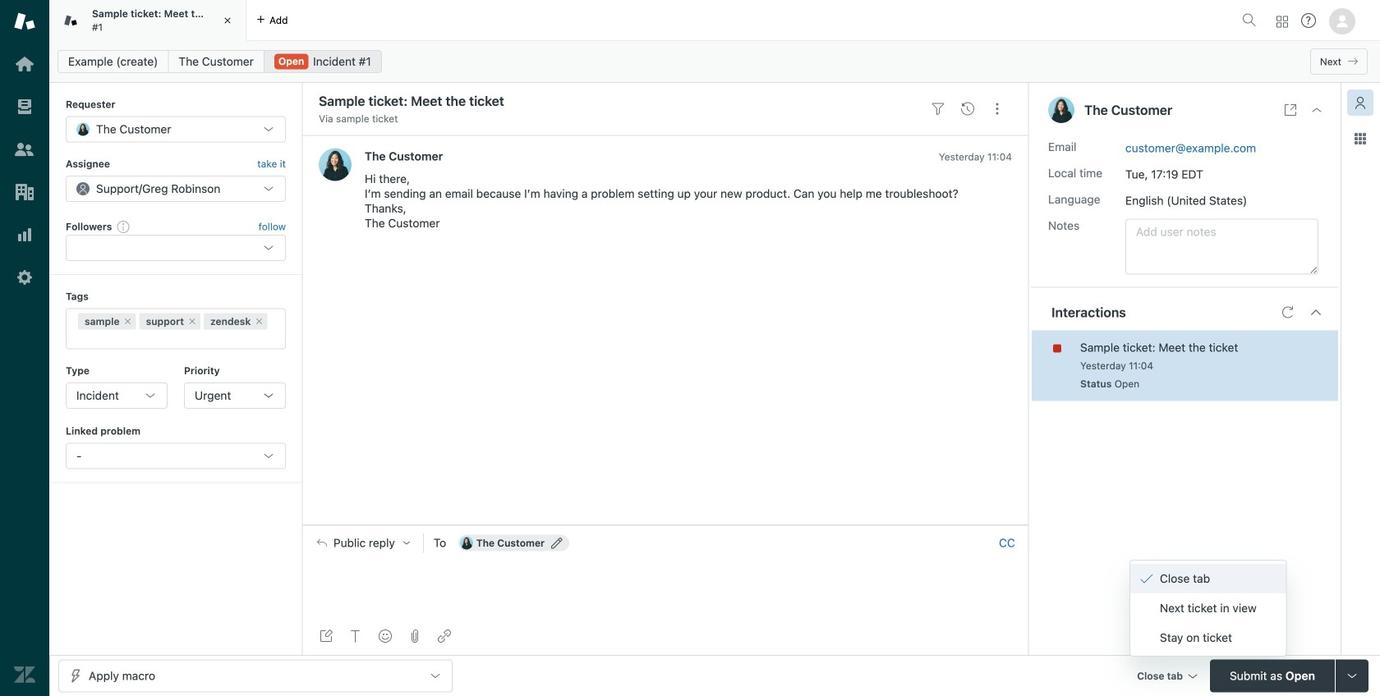 Task type: vqa. For each thing, say whether or not it's contained in the screenshot.
Public reply composer text box on the bottom
no



Task type: locate. For each thing, give the bounding box(es) containing it.
get started image
[[14, 53, 35, 75]]

avatar image
[[319, 148, 352, 181]]

1 horizontal spatial remove image
[[187, 317, 197, 327]]

Yesterday 11:04 text field
[[939, 151, 1012, 163], [1080, 360, 1154, 372]]

0 horizontal spatial remove image
[[123, 317, 133, 327]]

2 horizontal spatial remove image
[[254, 317, 264, 327]]

1 horizontal spatial yesterday 11:04 text field
[[1080, 360, 1154, 372]]

close image
[[219, 12, 236, 29], [1310, 104, 1323, 117]]

1 vertical spatial yesterday 11:04 text field
[[1080, 360, 1154, 372]]

tab
[[49, 0, 246, 41]]

hide composer image
[[659, 519, 672, 532]]

info on adding followers image
[[117, 220, 130, 233]]

user image
[[1048, 97, 1075, 123]]

menu
[[1130, 560, 1287, 657]]

close image inside tabs tab list
[[219, 12, 236, 29]]

reporting image
[[14, 224, 35, 246]]

organizations image
[[14, 182, 35, 203]]

0 vertical spatial close image
[[219, 12, 236, 29]]

format text image
[[349, 630, 362, 643]]

customers image
[[14, 139, 35, 160]]

1 vertical spatial close image
[[1310, 104, 1323, 117]]

get help image
[[1301, 13, 1316, 28]]

add attachment image
[[408, 630, 421, 643]]

add link (cmd k) image
[[438, 630, 451, 643]]

draft mode image
[[320, 630, 333, 643]]

apps image
[[1354, 132, 1367, 145]]

0 vertical spatial yesterday 11:04 text field
[[939, 151, 1012, 163]]

insert emojis image
[[379, 630, 392, 643]]

remove image
[[123, 317, 133, 327], [187, 317, 197, 327], [254, 317, 264, 327]]

Add user notes text field
[[1125, 219, 1319, 275]]

ticket actions image
[[991, 102, 1004, 116]]

0 horizontal spatial close image
[[219, 12, 236, 29]]

edit user image
[[551, 538, 563, 549]]

main element
[[0, 0, 49, 697]]



Task type: describe. For each thing, give the bounding box(es) containing it.
filter image
[[932, 102, 945, 116]]

Subject field
[[315, 91, 920, 111]]

displays possible ticket submission types image
[[1346, 670, 1359, 683]]

events image
[[961, 102, 974, 116]]

1 horizontal spatial close image
[[1310, 104, 1323, 117]]

zendesk image
[[14, 665, 35, 686]]

zendesk products image
[[1277, 16, 1288, 28]]

tabs tab list
[[49, 0, 1236, 41]]

2 remove image from the left
[[187, 317, 197, 327]]

views image
[[14, 96, 35, 117]]

1 remove image from the left
[[123, 317, 133, 327]]

zendesk support image
[[14, 11, 35, 32]]

customer context image
[[1354, 96, 1367, 109]]

customer@example.com image
[[460, 537, 473, 550]]

view more details image
[[1284, 104, 1297, 117]]

secondary element
[[49, 45, 1380, 78]]

admin image
[[14, 267, 35, 288]]

0 horizontal spatial yesterday 11:04 text field
[[939, 151, 1012, 163]]

3 remove image from the left
[[254, 317, 264, 327]]



